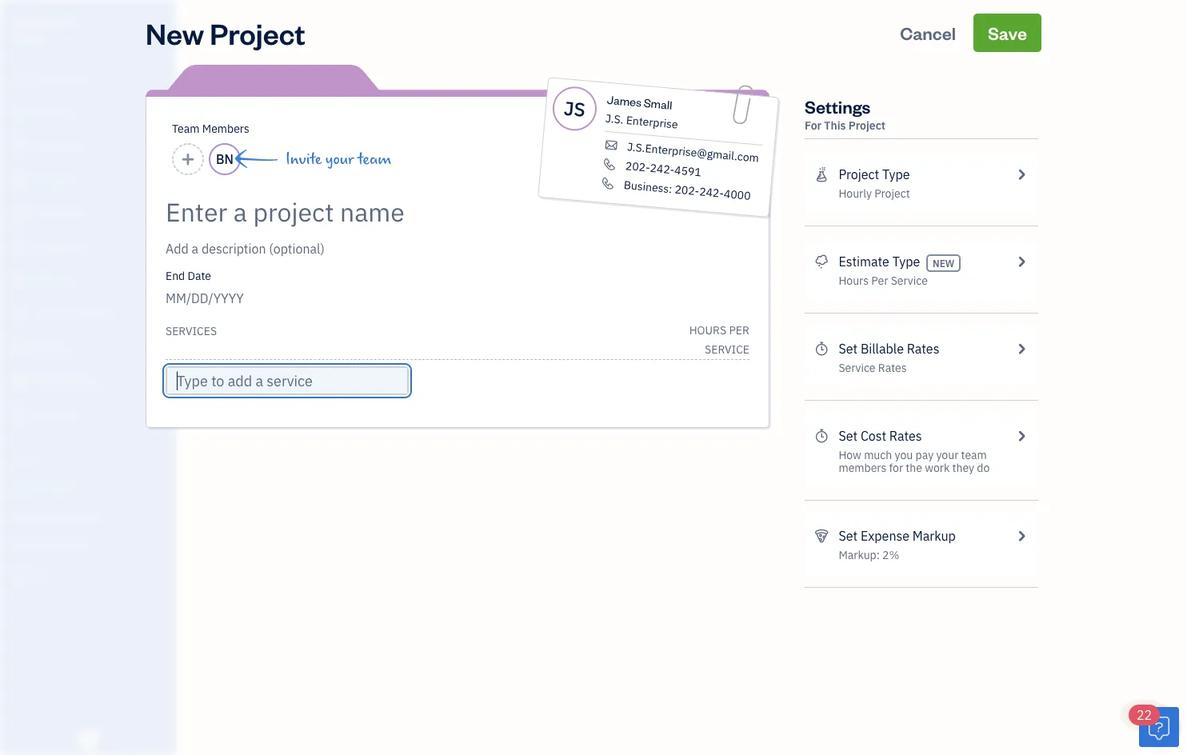 Task type: vqa. For each thing, say whether or not it's contained in the screenshot.
End date in  format text box
yes



Task type: describe. For each thing, give the bounding box(es) containing it.
bank connections
[[12, 540, 94, 553]]

save
[[988, 21, 1028, 44]]

hourly project
[[839, 186, 910, 201]]

how
[[839, 448, 862, 463]]

your inside how much you pay your team members for the work they do
[[937, 448, 959, 463]]

bank connections link
[[4, 533, 171, 561]]

enterprise
[[626, 112, 679, 132]]

estimate
[[839, 253, 890, 270]]

members
[[839, 461, 887, 475]]

markup: 2%
[[839, 548, 900, 563]]

rates for cost
[[890, 428, 922, 445]]

j.s.enterprise@gmail.com
[[627, 139, 760, 165]]

202- inside 202-242-4591
[[625, 158, 651, 175]]

business : 202-242-4000
[[624, 177, 752, 203]]

small
[[644, 95, 673, 112]]

markup
[[913, 528, 956, 545]]

expense image
[[10, 239, 30, 255]]

resource center badge image
[[1140, 707, 1180, 748]]

set for set expense markup
[[839, 528, 858, 545]]

hourly
[[839, 186, 872, 201]]

team members link
[[4, 474, 171, 502]]

james small j.s. enterprise
[[605, 92, 679, 132]]

billable
[[861, 341, 904, 357]]

invite
[[286, 150, 322, 168]]

how much you pay your team members for the work they do
[[839, 448, 990, 475]]

items and services link
[[4, 503, 171, 531]]

j.s.
[[605, 111, 625, 127]]

242- inside business : 202-242-4000
[[699, 184, 725, 201]]

cancel
[[901, 21, 956, 44]]

timetracking image for set cost rates
[[815, 427, 829, 446]]

Type to add a service text field
[[167, 368, 408, 394]]

2%
[[883, 548, 900, 563]]

for
[[890, 461, 904, 475]]

202- inside business : 202-242-4000
[[675, 182, 700, 199]]

type for estimate type
[[893, 253, 921, 270]]

expense
[[861, 528, 910, 545]]

team inside how much you pay your team members for the work they do
[[962, 448, 987, 463]]

settings for settings for this project
[[805, 95, 871, 118]]

llc
[[52, 15, 73, 30]]

for
[[805, 118, 822, 133]]

they
[[953, 461, 975, 475]]

242- inside 202-242-4591
[[650, 160, 676, 177]]

projects image
[[815, 165, 829, 184]]

pay
[[916, 448, 934, 463]]

report image
[[10, 407, 30, 423]]

type for project type
[[883, 166, 910, 183]]

do
[[977, 461, 990, 475]]

0 vertical spatial your
[[326, 150, 354, 168]]

apps
[[12, 451, 36, 464]]

202-242-4591
[[625, 158, 702, 180]]

0 vertical spatial service
[[891, 273, 928, 288]]

items and services
[[12, 510, 96, 523]]

chevronright image for estimate type
[[1015, 252, 1029, 271]]

estimate image
[[10, 138, 30, 154]]

chevronright image for set cost rates
[[1015, 427, 1029, 446]]

:
[[669, 181, 673, 196]]

apps link
[[4, 444, 171, 472]]

settings for settings
[[12, 569, 49, 583]]

1 vertical spatial service
[[839, 361, 876, 375]]

22 button
[[1129, 705, 1180, 748]]

end date
[[166, 269, 211, 283]]

connections
[[37, 540, 94, 553]]

1 horizontal spatial team members
[[172, 121, 250, 136]]

new
[[933, 257, 955, 270]]

new
[[146, 14, 204, 52]]

cost
[[861, 428, 887, 445]]

chevronright image for markup
[[1015, 527, 1029, 546]]

nelson
[[13, 15, 49, 30]]

members inside main element
[[39, 481, 82, 494]]

timetracking image for set billable rates
[[815, 339, 829, 359]]

settings for this project
[[805, 95, 886, 133]]

phone image for business
[[600, 176, 617, 191]]

hours per service
[[690, 323, 750, 357]]

set for set billable rates
[[839, 341, 858, 357]]

per
[[872, 273, 889, 288]]

chart image
[[10, 374, 30, 390]]

Project Name text field
[[166, 196, 606, 228]]

bank
[[12, 540, 35, 553]]

set billable rates
[[839, 341, 940, 357]]

project type
[[839, 166, 910, 183]]

22
[[1137, 707, 1153, 724]]

chevronright image for project type
[[1015, 165, 1029, 184]]



Task type: locate. For each thing, give the bounding box(es) containing it.
1 horizontal spatial service
[[891, 273, 928, 288]]

0 horizontal spatial service
[[839, 361, 876, 375]]

owner
[[13, 32, 45, 45]]

james
[[607, 92, 643, 110]]

estimate type
[[839, 253, 921, 270]]

1 vertical spatial 202-
[[675, 182, 700, 199]]

services down end date
[[166, 324, 217, 339]]

client image
[[10, 105, 30, 121]]

set up how
[[839, 428, 858, 445]]

1 horizontal spatial services
[[166, 324, 217, 339]]

2 chevronright image from the top
[[1015, 527, 1029, 546]]

0 vertical spatial type
[[883, 166, 910, 183]]

0 vertical spatial set
[[839, 341, 858, 357]]

chevronright image
[[1015, 165, 1029, 184], [1015, 252, 1029, 271], [1015, 427, 1029, 446]]

expenses image
[[815, 527, 829, 546]]

team right work
[[962, 448, 987, 463]]

0 horizontal spatial team
[[358, 150, 392, 168]]

rates
[[907, 341, 940, 357], [879, 361, 907, 375], [890, 428, 922, 445]]

timetracking image left cost
[[815, 427, 829, 446]]

project inside the "settings for this project"
[[849, 118, 886, 133]]

0 vertical spatial members
[[202, 121, 250, 136]]

0 horizontal spatial hours
[[690, 323, 727, 338]]

hours per service
[[839, 273, 928, 288]]

your right the pay
[[937, 448, 959, 463]]

0 vertical spatial team
[[358, 150, 392, 168]]

1 vertical spatial team members
[[12, 481, 82, 494]]

end
[[166, 269, 185, 283]]

0 vertical spatial chevronright image
[[1015, 165, 1029, 184]]

4000
[[724, 186, 752, 203]]

settings link
[[4, 563, 171, 591]]

0 vertical spatial phone image
[[601, 157, 618, 171]]

members up bn
[[202, 121, 250, 136]]

242- up :
[[650, 160, 676, 177]]

1 timetracking image from the top
[[815, 339, 829, 359]]

freshbooks image
[[75, 730, 101, 749]]

1 horizontal spatial settings
[[805, 95, 871, 118]]

invite your team
[[286, 150, 392, 168]]

1 chevronright image from the top
[[1015, 339, 1029, 359]]

nelson llc owner
[[13, 15, 73, 45]]

1 vertical spatial members
[[39, 481, 82, 494]]

team
[[172, 121, 200, 136], [12, 481, 37, 494]]

0 horizontal spatial members
[[39, 481, 82, 494]]

202-
[[625, 158, 651, 175], [675, 182, 700, 199]]

service rates
[[839, 361, 907, 375]]

rates for billable
[[907, 341, 940, 357]]

hours for hours per service
[[690, 323, 727, 338]]

1 vertical spatial chevronright image
[[1015, 252, 1029, 271]]

202- right :
[[675, 182, 700, 199]]

your right invite
[[326, 150, 354, 168]]

timetracking image
[[815, 339, 829, 359], [815, 427, 829, 446]]

save button
[[974, 14, 1042, 52]]

dashboard image
[[10, 71, 30, 87]]

4591
[[674, 163, 702, 180]]

hours for hours per service
[[839, 273, 869, 288]]

1 horizontal spatial 242-
[[699, 184, 725, 201]]

type
[[883, 166, 910, 183], [893, 253, 921, 270]]

0 vertical spatial 242-
[[650, 160, 676, 177]]

service
[[705, 342, 750, 357]]

project
[[210, 14, 306, 52], [849, 118, 886, 133], [839, 166, 880, 183], [875, 186, 910, 201]]

0 horizontal spatial services
[[58, 510, 96, 523]]

0 vertical spatial team members
[[172, 121, 250, 136]]

set up markup:
[[839, 528, 858, 545]]

settings down bank
[[12, 569, 49, 583]]

2 vertical spatial set
[[839, 528, 858, 545]]

1 horizontal spatial hours
[[839, 273, 869, 288]]

invoice image
[[10, 172, 30, 188]]

phone image for 202-242-4591
[[601, 157, 618, 171]]

project image
[[10, 273, 30, 289]]

0 horizontal spatial settings
[[12, 569, 49, 583]]

cancel button
[[886, 14, 971, 52]]

envelope image
[[603, 138, 620, 152]]

0 horizontal spatial 242-
[[650, 160, 676, 177]]

team members
[[172, 121, 250, 136], [12, 481, 82, 494]]

1 horizontal spatial members
[[202, 121, 250, 136]]

rates down set billable rates
[[879, 361, 907, 375]]

0 horizontal spatial your
[[326, 150, 354, 168]]

payment image
[[10, 206, 30, 222]]

hours
[[839, 273, 869, 288], [690, 323, 727, 338]]

0 vertical spatial timetracking image
[[815, 339, 829, 359]]

1 vertical spatial phone image
[[600, 176, 617, 191]]

chevronright image for rates
[[1015, 339, 1029, 359]]

much
[[864, 448, 893, 463]]

set for set cost rates
[[839, 428, 858, 445]]

services inside items and services link
[[58, 510, 96, 523]]

0 vertical spatial rates
[[907, 341, 940, 357]]

rates up "you"
[[890, 428, 922, 445]]

1 vertical spatial hours
[[690, 323, 727, 338]]

team inside main element
[[12, 481, 37, 494]]

services
[[166, 324, 217, 339], [58, 510, 96, 523]]

1 horizontal spatial 202-
[[675, 182, 700, 199]]

timer image
[[10, 307, 30, 323]]

settings inside the "settings for this project"
[[805, 95, 871, 118]]

1 vertical spatial settings
[[12, 569, 49, 583]]

2 timetracking image from the top
[[815, 427, 829, 446]]

and
[[39, 510, 56, 523]]

team up add team member icon
[[172, 121, 200, 136]]

1 vertical spatial team
[[962, 448, 987, 463]]

1 vertical spatial set
[[839, 428, 858, 445]]

timetracking image left billable
[[815, 339, 829, 359]]

team members inside main element
[[12, 481, 82, 494]]

1 vertical spatial chevronright image
[[1015, 527, 1029, 546]]

0 vertical spatial 202-
[[625, 158, 651, 175]]

hours down estimate
[[839, 273, 869, 288]]

items
[[12, 510, 37, 523]]

this
[[825, 118, 846, 133]]

main element
[[0, 0, 216, 756]]

settings inside main element
[[12, 569, 49, 583]]

team members up bn
[[172, 121, 250, 136]]

2 vertical spatial chevronright image
[[1015, 427, 1029, 446]]

202- up "business"
[[625, 158, 651, 175]]

2 vertical spatial rates
[[890, 428, 922, 445]]

estimates image
[[815, 252, 829, 271]]

1 set from the top
[[839, 341, 858, 357]]

1 vertical spatial timetracking image
[[815, 427, 829, 446]]

Project Description text field
[[166, 239, 606, 259]]

money image
[[10, 340, 30, 356]]

your
[[326, 150, 354, 168], [937, 448, 959, 463]]

work
[[925, 461, 950, 475]]

3 set from the top
[[839, 528, 858, 545]]

date
[[188, 269, 211, 283]]

set up service rates
[[839, 341, 858, 357]]

service right per
[[891, 273, 928, 288]]

service
[[891, 273, 928, 288], [839, 361, 876, 375]]

services right and
[[58, 510, 96, 523]]

0 horizontal spatial team members
[[12, 481, 82, 494]]

0 vertical spatial team
[[172, 121, 200, 136]]

3 chevronright image from the top
[[1015, 427, 1029, 446]]

team members up and
[[12, 481, 82, 494]]

the
[[906, 461, 923, 475]]

set cost rates
[[839, 428, 922, 445]]

2 set from the top
[[839, 428, 858, 445]]

1 vertical spatial your
[[937, 448, 959, 463]]

0 horizontal spatial team
[[12, 481, 37, 494]]

2 chevronright image from the top
[[1015, 252, 1029, 271]]

0 vertical spatial chevronright image
[[1015, 339, 1029, 359]]

0 horizontal spatial 202-
[[625, 158, 651, 175]]

hours up service
[[690, 323, 727, 338]]

phone image
[[601, 157, 618, 171], [600, 176, 617, 191]]

add team member image
[[181, 150, 195, 169]]

team up project name text box at the top of the page
[[358, 150, 392, 168]]

1 horizontal spatial your
[[937, 448, 959, 463]]

1 horizontal spatial team
[[962, 448, 987, 463]]

242- down 4591
[[699, 184, 725, 201]]

1 vertical spatial type
[[893, 253, 921, 270]]

settings up this
[[805, 95, 871, 118]]

0 vertical spatial settings
[[805, 95, 871, 118]]

settings
[[805, 95, 871, 118], [12, 569, 49, 583]]

service down billable
[[839, 361, 876, 375]]

hours inside "hours per service"
[[690, 323, 727, 338]]

type up hours per service
[[893, 253, 921, 270]]

you
[[895, 448, 913, 463]]

team up items
[[12, 481, 37, 494]]

bn
[[216, 151, 234, 168]]

business
[[624, 177, 670, 196]]

per
[[729, 323, 750, 338]]

rates right billable
[[907, 341, 940, 357]]

242-
[[650, 160, 676, 177], [699, 184, 725, 201]]

1 vertical spatial 242-
[[699, 184, 725, 201]]

js
[[563, 95, 587, 122]]

members up items and services
[[39, 481, 82, 494]]

markup:
[[839, 548, 880, 563]]

team
[[358, 150, 392, 168], [962, 448, 987, 463]]

1 chevronright image from the top
[[1015, 165, 1029, 184]]

0 vertical spatial services
[[166, 324, 217, 339]]

1 vertical spatial team
[[12, 481, 37, 494]]

0 vertical spatial hours
[[839, 273, 869, 288]]

members
[[202, 121, 250, 136], [39, 481, 82, 494]]

new project
[[146, 14, 306, 52]]

set
[[839, 341, 858, 357], [839, 428, 858, 445], [839, 528, 858, 545]]

chevronright image
[[1015, 339, 1029, 359], [1015, 527, 1029, 546]]

1 vertical spatial rates
[[879, 361, 907, 375]]

1 horizontal spatial team
[[172, 121, 200, 136]]

End date in  format text field
[[166, 290, 458, 307]]

1 vertical spatial services
[[58, 510, 96, 523]]

type up hourly project
[[883, 166, 910, 183]]

set expense markup
[[839, 528, 956, 545]]



